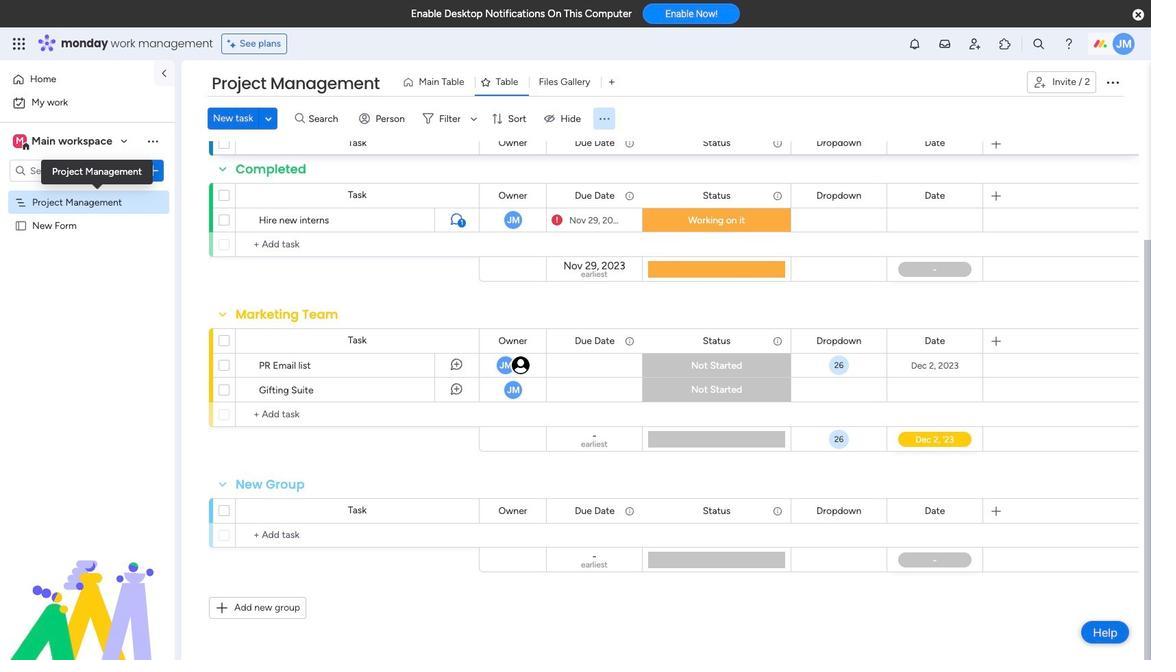 Task type: describe. For each thing, give the bounding box(es) containing it.
1 vertical spatial option
[[8, 92, 167, 114]]

v2 overdue deadline image
[[552, 214, 563, 227]]

monday marketplace image
[[999, 37, 1013, 51]]

public board image
[[14, 219, 27, 232]]

search everything image
[[1033, 37, 1046, 51]]

2 vertical spatial column information image
[[625, 506, 636, 517]]

lottie animation image
[[0, 522, 175, 660]]

arrow down image
[[466, 110, 482, 127]]

lottie animation element
[[0, 522, 175, 660]]

help image
[[1063, 37, 1076, 51]]

Search field
[[305, 109, 346, 128]]

update feed image
[[939, 37, 952, 51]]

select product image
[[12, 37, 26, 51]]

0 vertical spatial column information image
[[773, 137, 784, 148]]

add view image
[[609, 77, 615, 87]]

workspace selection element
[[13, 133, 115, 151]]



Task type: locate. For each thing, give the bounding box(es) containing it.
workspace options image
[[146, 134, 160, 148]]

list box
[[0, 188, 175, 422]]

see plans image
[[227, 36, 240, 51]]

+ Add task text field
[[243, 527, 473, 544]]

invite members image
[[969, 37, 983, 51]]

menu image
[[598, 112, 612, 125]]

workspace image
[[13, 134, 27, 149]]

None field
[[208, 72, 383, 95], [232, 108, 274, 126], [495, 135, 531, 151], [572, 135, 619, 151], [700, 135, 735, 151], [814, 135, 866, 151], [922, 135, 949, 151], [232, 160, 310, 178], [495, 188, 531, 203], [572, 188, 619, 203], [700, 188, 735, 203], [814, 188, 866, 203], [922, 188, 949, 203], [232, 306, 342, 324], [495, 334, 531, 349], [572, 334, 619, 349], [700, 334, 735, 349], [814, 334, 866, 349], [922, 334, 949, 349], [232, 476, 308, 494], [495, 504, 531, 519], [572, 504, 619, 519], [700, 504, 735, 519], [814, 504, 866, 519], [922, 504, 949, 519], [208, 72, 383, 95], [232, 108, 274, 126], [495, 135, 531, 151], [572, 135, 619, 151], [700, 135, 735, 151], [814, 135, 866, 151], [922, 135, 949, 151], [232, 160, 310, 178], [495, 188, 531, 203], [572, 188, 619, 203], [700, 188, 735, 203], [814, 188, 866, 203], [922, 188, 949, 203], [232, 306, 342, 324], [495, 334, 531, 349], [572, 334, 619, 349], [700, 334, 735, 349], [814, 334, 866, 349], [922, 334, 949, 349], [232, 476, 308, 494], [495, 504, 531, 519], [572, 504, 619, 519], [700, 504, 735, 519], [814, 504, 866, 519], [922, 504, 949, 519]]

options image
[[1105, 74, 1122, 91], [146, 164, 160, 178], [191, 348, 202, 382], [191, 373, 202, 407]]

2 vertical spatial option
[[0, 190, 175, 192]]

0 vertical spatial + add task text field
[[243, 237, 473, 253]]

1 vertical spatial column information image
[[625, 336, 636, 347]]

1 + add task text field from the top
[[243, 237, 473, 253]]

column information image
[[625, 137, 636, 148], [625, 190, 636, 201], [773, 190, 784, 201], [773, 336, 784, 347], [773, 506, 784, 517]]

column information image
[[773, 137, 784, 148], [625, 336, 636, 347], [625, 506, 636, 517]]

jeremy miller image
[[1114, 33, 1135, 55]]

+ Add task text field
[[243, 237, 473, 253], [243, 407, 473, 423]]

angle down image
[[265, 113, 272, 124]]

notifications image
[[909, 37, 922, 51]]

Search in workspace field
[[29, 163, 115, 179]]

dapulse close image
[[1133, 8, 1145, 22]]

0 vertical spatial option
[[8, 69, 146, 91]]

v2 search image
[[295, 111, 305, 126]]

option
[[8, 69, 146, 91], [8, 92, 167, 114], [0, 190, 175, 192]]

1 vertical spatial + add task text field
[[243, 407, 473, 423]]

2 + add task text field from the top
[[243, 407, 473, 423]]



